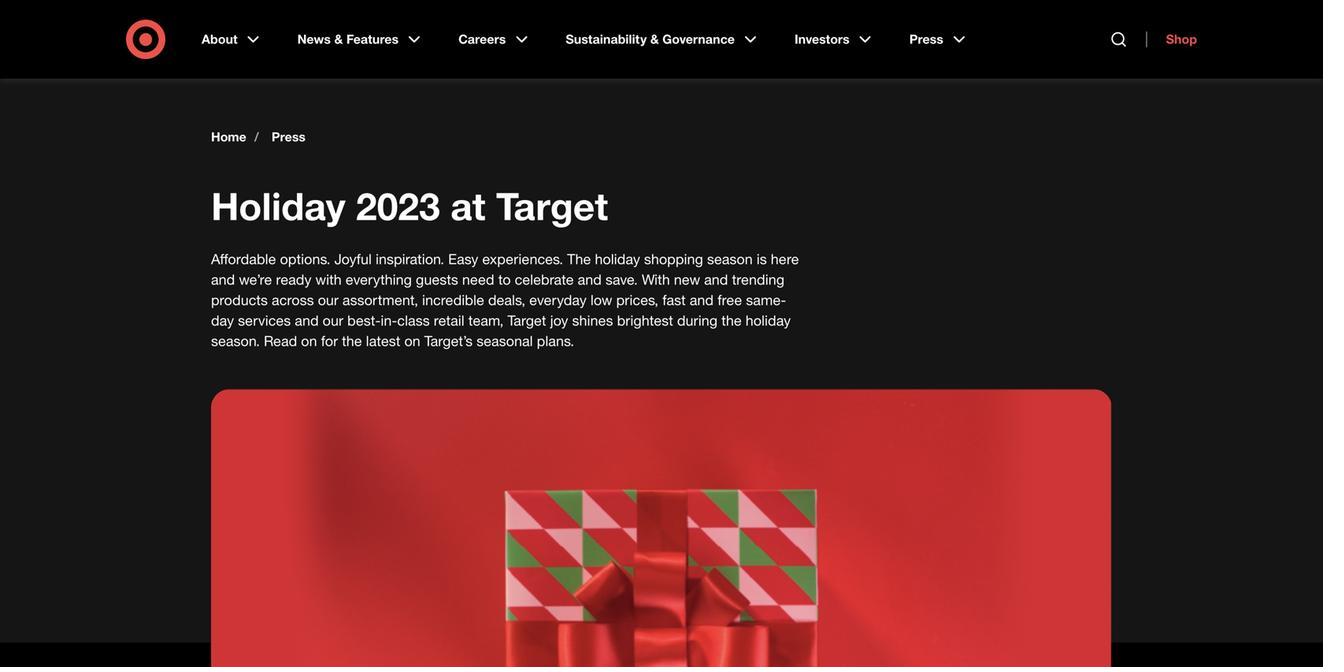Task type: locate. For each thing, give the bounding box(es) containing it.
deals,
[[488, 292, 526, 308]]

on left for
[[301, 332, 317, 349]]

0 horizontal spatial press link
[[272, 129, 306, 145]]

the
[[722, 312, 742, 329], [342, 332, 362, 349]]

press for topmost press link
[[910, 32, 944, 47]]

on down class
[[405, 332, 421, 349]]

careers
[[459, 32, 506, 47]]

1 vertical spatial the
[[342, 332, 362, 349]]

options.
[[280, 251, 331, 268]]

governance
[[663, 32, 735, 47]]

& right news
[[334, 32, 343, 47]]

1 & from the left
[[334, 32, 343, 47]]

target
[[496, 183, 608, 229], [508, 312, 547, 329]]

team,
[[469, 312, 504, 329]]

holiday
[[211, 183, 346, 229]]

the
[[567, 251, 591, 268]]

target down the deals,
[[508, 312, 547, 329]]

target's
[[425, 332, 473, 349]]

news & features link
[[287, 19, 435, 60]]

& left governance
[[651, 32, 659, 47]]

holiday
[[595, 251, 641, 268], [746, 312, 791, 329]]

news & features
[[298, 32, 399, 47]]

1 horizontal spatial the
[[722, 312, 742, 329]]

and down the 'the'
[[578, 271, 602, 288]]

0 horizontal spatial on
[[301, 332, 317, 349]]

latest
[[366, 332, 401, 349]]

investors link
[[784, 19, 886, 60]]

home
[[211, 129, 247, 145]]

1 horizontal spatial holiday
[[746, 312, 791, 329]]

& for features
[[334, 32, 343, 47]]

need
[[462, 271, 495, 288]]

0 vertical spatial target
[[496, 183, 608, 229]]

new
[[674, 271, 701, 288]]

our down with
[[318, 292, 339, 308]]

for
[[321, 332, 338, 349]]

2 on from the left
[[405, 332, 421, 349]]

best-
[[347, 312, 381, 329]]

1 horizontal spatial press link
[[899, 19, 980, 60]]

on
[[301, 332, 317, 349], [405, 332, 421, 349]]

1 horizontal spatial on
[[405, 332, 421, 349]]

1 vertical spatial target
[[508, 312, 547, 329]]

0 horizontal spatial &
[[334, 32, 343, 47]]

incredible
[[422, 292, 484, 308]]

fast
[[663, 292, 686, 308]]

1 horizontal spatial &
[[651, 32, 659, 47]]

low
[[591, 292, 613, 308]]

shines
[[573, 312, 613, 329]]

press
[[910, 32, 944, 47], [272, 129, 306, 145]]

day
[[211, 312, 234, 329]]

2 & from the left
[[651, 32, 659, 47]]

& for governance
[[651, 32, 659, 47]]

our up for
[[323, 312, 344, 329]]

prices,
[[617, 292, 659, 308]]

save.
[[606, 271, 638, 288]]

the right for
[[342, 332, 362, 349]]

target inside affordable options. joyful inspiration. easy experiences. the holiday shopping season is here and we're ready with everything guests need to celebrate and save. with new and trending products across our assortment, incredible deals, everyday low prices, fast and free same- day services and our best-in-class retail team, target joy shines brightest during the holiday season. read on for the latest on target's seasonal plans.
[[508, 312, 547, 329]]

season.
[[211, 332, 260, 349]]

news
[[298, 32, 331, 47]]

and
[[211, 271, 235, 288], [578, 271, 602, 288], [705, 271, 728, 288], [690, 292, 714, 308], [295, 312, 319, 329]]

experiences.
[[483, 251, 564, 268]]

we're
[[239, 271, 272, 288]]

0 horizontal spatial press
[[272, 129, 306, 145]]

affordable
[[211, 251, 276, 268]]

during
[[678, 312, 718, 329]]

plans.
[[537, 332, 575, 349]]

at
[[451, 183, 486, 229]]

assortment,
[[343, 292, 418, 308]]

same-
[[746, 292, 787, 308]]

holiday down same- on the top right
[[746, 312, 791, 329]]

& inside 'link'
[[334, 32, 343, 47]]

0 vertical spatial press
[[910, 32, 944, 47]]

1 vertical spatial press link
[[272, 129, 306, 145]]

and up during
[[690, 292, 714, 308]]

0 vertical spatial holiday
[[595, 251, 641, 268]]

a red graphic with a wrapped present in the center. image
[[211, 389, 1113, 667]]

services
[[238, 312, 291, 329]]

our
[[318, 292, 339, 308], [323, 312, 344, 329]]

sustainability & governance
[[566, 32, 735, 47]]

0 vertical spatial press link
[[899, 19, 980, 60]]

1 horizontal spatial press
[[910, 32, 944, 47]]

inspiration.
[[376, 251, 445, 268]]

holiday up "save."
[[595, 251, 641, 268]]

the down free at the right of page
[[722, 312, 742, 329]]

products
[[211, 292, 268, 308]]

guests
[[416, 271, 459, 288]]

here
[[771, 251, 799, 268]]

sustainability & governance link
[[555, 19, 771, 60]]

celebrate
[[515, 271, 574, 288]]

across
[[272, 292, 314, 308]]

0 horizontal spatial the
[[342, 332, 362, 349]]

&
[[334, 32, 343, 47], [651, 32, 659, 47]]

target up the 'the'
[[496, 183, 608, 229]]

press link
[[899, 19, 980, 60], [272, 129, 306, 145]]

1 vertical spatial press
[[272, 129, 306, 145]]



Task type: describe. For each thing, give the bounding box(es) containing it.
shopping
[[644, 251, 704, 268]]

features
[[347, 32, 399, 47]]

and up products
[[211, 271, 235, 288]]

trending
[[732, 271, 785, 288]]

free
[[718, 292, 743, 308]]

sustainability
[[566, 32, 647, 47]]

everything
[[346, 271, 412, 288]]

about
[[202, 32, 238, 47]]

and up free at the right of page
[[705, 271, 728, 288]]

press for bottommost press link
[[272, 129, 306, 145]]

0 horizontal spatial holiday
[[595, 251, 641, 268]]

shop
[[1167, 32, 1198, 47]]

easy
[[448, 251, 479, 268]]

with
[[316, 271, 342, 288]]

holiday 2023 at target
[[211, 183, 608, 229]]

everyday
[[530, 292, 587, 308]]

0 vertical spatial our
[[318, 292, 339, 308]]

is
[[757, 251, 767, 268]]

read
[[264, 332, 297, 349]]

2023
[[356, 183, 440, 229]]

investors
[[795, 32, 850, 47]]

season
[[708, 251, 753, 268]]

1 vertical spatial holiday
[[746, 312, 791, 329]]

with
[[642, 271, 670, 288]]

and down 'across'
[[295, 312, 319, 329]]

home link
[[211, 129, 247, 145]]

joy
[[550, 312, 569, 329]]

joyful
[[335, 251, 372, 268]]

careers link
[[448, 19, 542, 60]]

1 vertical spatial our
[[323, 312, 344, 329]]

shop link
[[1147, 32, 1198, 47]]

0 vertical spatial the
[[722, 312, 742, 329]]

seasonal
[[477, 332, 533, 349]]

affordable options. joyful inspiration. easy experiences. the holiday shopping season is here and we're ready with everything guests need to celebrate and save. with new and trending products across our assortment, incredible deals, everyday low prices, fast and free same- day services and our best-in-class retail team, target joy shines brightest during the holiday season. read on for the latest on target's seasonal plans.
[[211, 251, 799, 349]]

in-
[[381, 312, 397, 329]]

retail
[[434, 312, 465, 329]]

ready
[[276, 271, 312, 288]]

class
[[397, 312, 430, 329]]

to
[[499, 271, 511, 288]]

1 on from the left
[[301, 332, 317, 349]]

about link
[[191, 19, 274, 60]]

brightest
[[617, 312, 674, 329]]



Task type: vqa. For each thing, say whether or not it's contained in the screenshot.
latest
yes



